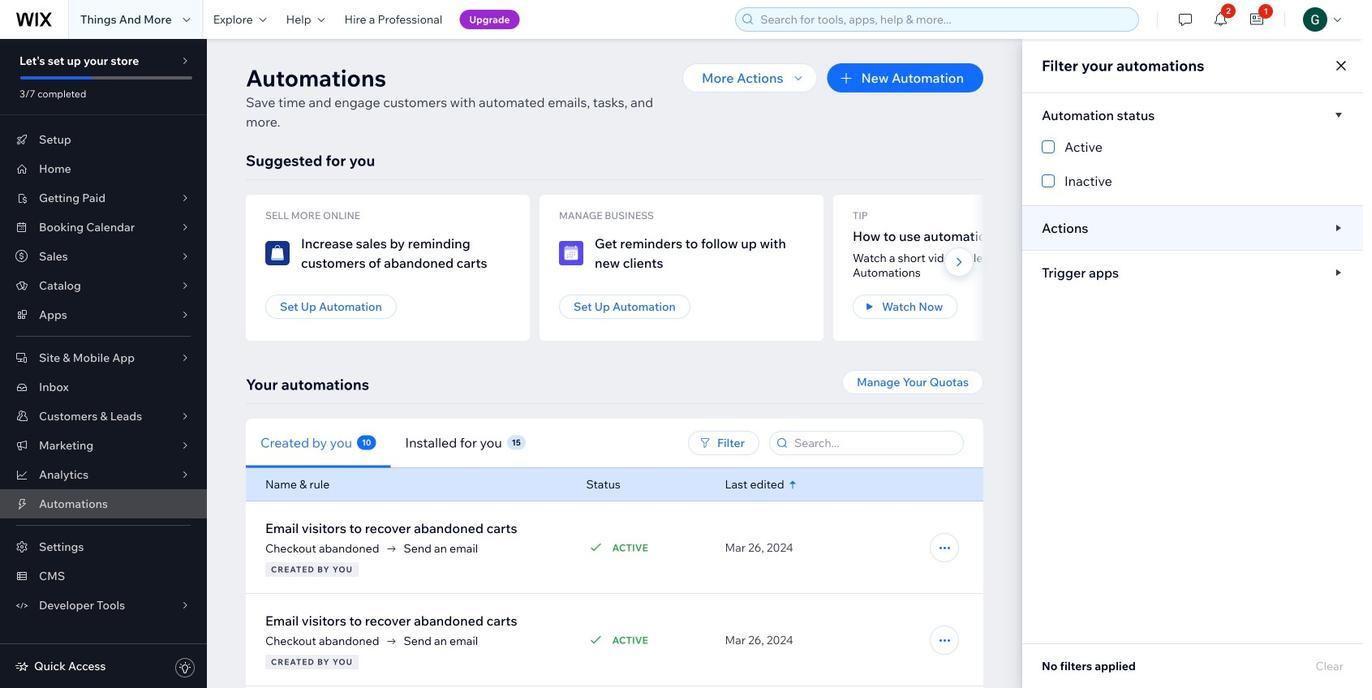 Task type: locate. For each thing, give the bounding box(es) containing it.
category image
[[265, 241, 290, 265], [559, 241, 584, 265]]

None checkbox
[[1042, 171, 1344, 191]]

1 horizontal spatial category image
[[559, 241, 584, 265]]

Search for tools, apps, help & more... field
[[756, 8, 1134, 31]]

list
[[246, 195, 1364, 341]]

None checkbox
[[1042, 137, 1344, 157]]

Search... field
[[790, 432, 959, 455]]

0 horizontal spatial category image
[[265, 241, 290, 265]]

tab list
[[246, 418, 626, 468]]



Task type: describe. For each thing, give the bounding box(es) containing it.
2 category image from the left
[[559, 241, 584, 265]]

1 category image from the left
[[265, 241, 290, 265]]

sidebar element
[[0, 39, 207, 688]]



Task type: vqa. For each thing, say whether or not it's contained in the screenshot.
'Search for tools, apps, help & more...' field
yes



